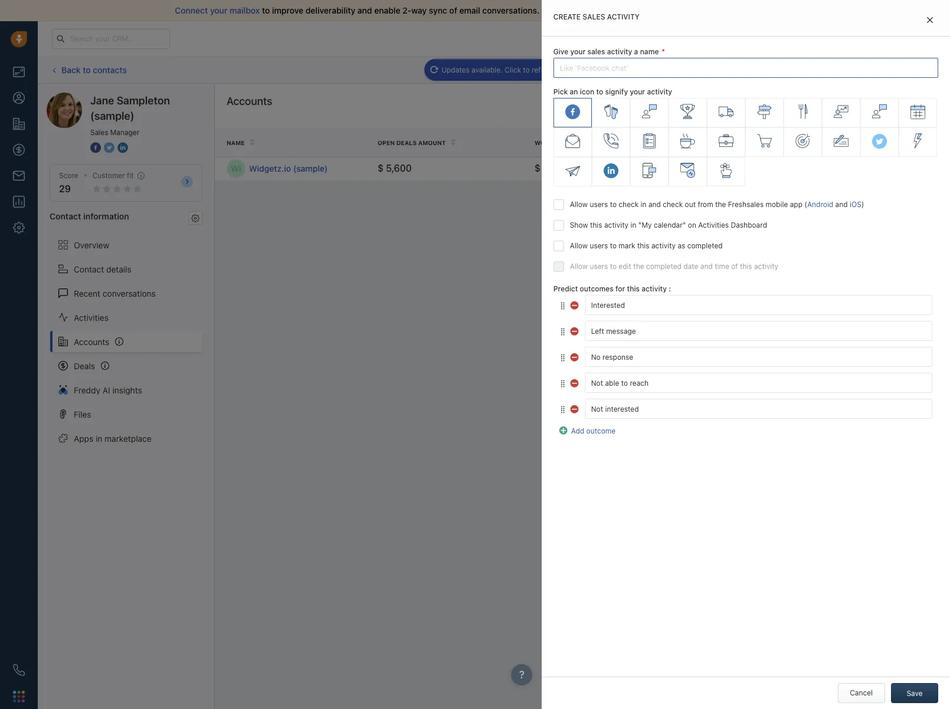 Task type: describe. For each thing, give the bounding box(es) containing it.
cancel
[[851, 689, 874, 698]]

call
[[536, 65, 548, 74]]

from
[[698, 200, 714, 209]]

last
[[692, 139, 708, 146]]

won deals amount
[[535, 139, 601, 146]]

to left edit on the top of page
[[610, 262, 617, 271]]

activity left :
[[642, 285, 667, 294]]

sales inside sales activities button
[[765, 66, 783, 74]]

2-
[[403, 5, 412, 15]]

activity down task button
[[648, 87, 673, 96]]

widgetz.io
[[249, 164, 291, 174]]

name
[[641, 47, 659, 56]]

activity left as
[[652, 242, 676, 251]]

Give your sales activity a name text field
[[554, 58, 939, 78]]

outcome
[[587, 427, 616, 436]]

linkedin circled image
[[118, 142, 128, 154]]

outcomes
[[580, 285, 614, 294]]

allow users to check in and check out from the freshsales mobile app ( android and ios )
[[570, 200, 865, 209]]

activities inside tab panel
[[699, 221, 729, 230]]

open deals amount
[[378, 139, 446, 146]]

activity up "mark"
[[605, 221, 629, 230]]

information
[[83, 212, 129, 222]]

send email image
[[834, 34, 842, 44]]

ui drag handle image for 3rd minus filled icon from the bottom of the page
[[560, 302, 567, 311]]

android
[[808, 200, 834, 209]]

deliverability
[[306, 5, 356, 15]]

connect your mailbox to improve deliverability and enable 2-way sync of email conversations. import all your sales data
[[175, 5, 640, 15]]

to up allow users to mark this activity as completed
[[610, 200, 617, 209]]

apps in marketplace
[[74, 434, 152, 444]]

contact for contact information
[[50, 212, 81, 222]]

click
[[505, 65, 522, 74]]

jane
[[90, 94, 114, 107]]

add account button
[[873, 96, 939, 116]]

predict
[[554, 285, 578, 294]]

to right back
[[83, 65, 91, 75]]

back
[[61, 65, 81, 75]]

recent
[[74, 289, 100, 299]]

to right icon
[[597, 87, 604, 96]]

manager
[[110, 128, 140, 137]]

pick an icon to signify your activity
[[554, 87, 673, 96]]

1 vertical spatial activities
[[74, 313, 109, 323]]

import
[[542, 5, 568, 15]]

sampleton
[[117, 94, 170, 107]]

activity up the your
[[608, 12, 640, 21]]

this right "mark"
[[638, 242, 650, 251]]

related
[[849, 139, 877, 146]]

:
[[669, 285, 672, 294]]

cancel button
[[838, 684, 886, 704]]

show this activity in "my calendar" on activities dashboard
[[570, 221, 768, 230]]

add for add account
[[890, 101, 904, 110]]

mng settings image
[[191, 214, 200, 223]]

1 vertical spatial days
[[699, 164, 714, 173]]

sales right all
[[583, 12, 606, 21]]

fit
[[127, 171, 134, 180]]

insights
[[113, 385, 142, 395]]

calendar"
[[654, 221, 687, 230]]

0 vertical spatial days
[[691, 34, 705, 42]]

and up "my
[[649, 200, 661, 209]]

create
[[735, 91, 757, 100]]

your right all
[[581, 5, 599, 15]]

out
[[685, 200, 696, 209]]

customer
[[93, 171, 125, 180]]

contacted
[[710, 139, 748, 146]]

email
[[488, 65, 506, 74]]

meeting
[[708, 65, 735, 74]]

add outcome
[[572, 427, 616, 436]]

deals for open
[[397, 139, 417, 146]]

twitter circled image
[[104, 142, 115, 154]]

task
[[663, 65, 678, 74]]

$ 5,600
[[378, 163, 412, 174]]

contact details
[[74, 264, 132, 274]]

open
[[378, 139, 395, 146]]

name
[[227, 139, 245, 146]]

allow for allow users to edit the completed date and time of this activity
[[570, 262, 588, 271]]

0 vertical spatial completed
[[688, 242, 723, 251]]

allow for allow users to mark this activity as completed
[[570, 242, 588, 251]]

)
[[862, 200, 865, 209]]

add account
[[890, 101, 933, 110]]

plus filled image
[[560, 425, 569, 435]]

overview
[[74, 240, 109, 250]]

explore plans link
[[721, 31, 780, 45]]

amount for won deals amount
[[574, 139, 601, 146]]

and left ios "link"
[[836, 200, 848, 209]]

1 horizontal spatial the
[[716, 200, 727, 209]]

0 vertical spatial of
[[450, 5, 458, 15]]

plans
[[755, 34, 774, 43]]

ends
[[658, 34, 673, 42]]

1 minus filled image from the top
[[571, 300, 580, 309]]

freshworks switcher image
[[13, 691, 25, 703]]

minus filled image for second ui drag handle icon
[[571, 352, 580, 361]]

marketplace
[[105, 434, 152, 444]]

activity down dashboard
[[755, 262, 779, 271]]

save
[[907, 690, 923, 699]]

3 minus filled image from the top
[[571, 404, 580, 413]]

sales up sms button
[[588, 47, 606, 56]]

(sample) inside widgetz.io (sample) link
[[293, 164, 328, 174]]

updates
[[442, 65, 470, 74]]

last contacted time
[[692, 139, 765, 146]]

add for add outcome
[[572, 427, 585, 436]]

as
[[678, 242, 686, 251]]

2 check from the left
[[663, 200, 683, 209]]

21
[[682, 34, 689, 42]]

explore plans
[[728, 34, 774, 43]]

1 horizontal spatial accounts
[[227, 95, 273, 107]]

email
[[460, 5, 481, 15]]

sales left data
[[601, 5, 621, 15]]

android link
[[808, 200, 834, 209]]

call link
[[518, 60, 554, 80]]

call button
[[518, 60, 554, 80]]

3
[[692, 164, 697, 173]]

trial
[[644, 34, 656, 42]]

in left 21 at right top
[[675, 34, 680, 42]]

this right for
[[628, 285, 640, 294]]

back to contacts link
[[50, 61, 128, 79]]

updates available. click to refresh.
[[442, 65, 558, 74]]

widgetz.io (sample)
[[249, 164, 328, 174]]

explore
[[728, 34, 753, 43]]

time inside tab panel
[[715, 262, 730, 271]]

files
[[74, 410, 91, 420]]

users for check
[[590, 200, 608, 209]]

to right click
[[524, 65, 530, 74]]

2 minus filled image from the top
[[571, 378, 580, 387]]

ui drag handle image for third minus filled icon from the top
[[560, 406, 567, 415]]

1 vertical spatial accounts
[[74, 337, 109, 347]]



Task type: vqa. For each thing, say whether or not it's contained in the screenshot.
Task
yes



Task type: locate. For each thing, give the bounding box(es) containing it.
1 vertical spatial of
[[732, 262, 739, 271]]

1 horizontal spatial amount
[[574, 139, 601, 146]]

0 horizontal spatial completed
[[647, 262, 682, 271]]

1 ui drag handle image from the top
[[560, 302, 567, 311]]

contact information
[[50, 212, 129, 222]]

add inside add deal button
[[857, 66, 870, 74]]

sales activities button
[[748, 60, 833, 80]]

2 horizontal spatial add
[[890, 101, 904, 110]]

0 horizontal spatial time
[[715, 262, 730, 271]]

refresh.
[[532, 65, 558, 74]]

4 ui drag handle image from the top
[[560, 406, 567, 415]]

contact up recent
[[74, 264, 104, 274]]

1 horizontal spatial $
[[535, 163, 541, 174]]

(
[[805, 200, 808, 209]]

amount for open deals amount
[[419, 139, 446, 146]]

1 horizontal spatial check
[[663, 200, 683, 209]]

facebook circled image
[[90, 142, 101, 154]]

time right contacted
[[749, 139, 765, 146]]

on
[[689, 221, 697, 230]]

0 horizontal spatial deals
[[397, 139, 417, 146]]

sms
[[598, 65, 613, 74]]

sales activities button
[[748, 60, 839, 80]]

create
[[554, 12, 581, 21]]

and
[[358, 5, 372, 15], [649, 200, 661, 209], [836, 200, 848, 209], [701, 262, 713, 271]]

1 horizontal spatial contacts
[[879, 139, 912, 146]]

1 vertical spatial minus filled image
[[571, 378, 580, 387]]

in left "my
[[631, 221, 637, 230]]

to right mailbox
[[262, 5, 270, 15]]

phone image
[[13, 665, 25, 677]]

2 users from the top
[[590, 242, 608, 251]]

of right date
[[732, 262, 739, 271]]

dialog
[[542, 0, 951, 710]]

amount
[[419, 139, 446, 146], [574, 139, 601, 146]]

sales right custom
[[786, 91, 803, 100]]

0 vertical spatial contacts
[[93, 65, 127, 75]]

contact
[[50, 212, 81, 222], [74, 264, 104, 274]]

way
[[412, 5, 427, 15]]

0 horizontal spatial add
[[572, 427, 585, 436]]

$ for $ 0
[[535, 163, 541, 174]]

import all your sales data link
[[542, 5, 643, 15]]

accounts up name
[[227, 95, 273, 107]]

activity left 'a'
[[608, 47, 633, 56]]

deals right open
[[397, 139, 417, 146]]

and right date
[[701, 262, 713, 271]]

2 vertical spatial users
[[590, 262, 608, 271]]

0 horizontal spatial check
[[619, 200, 639, 209]]

(sample)
[[90, 110, 134, 122], [293, 164, 328, 174]]

0 vertical spatial activities
[[699, 221, 729, 230]]

sms button
[[580, 60, 619, 80]]

conversations.
[[483, 5, 540, 15]]

0 horizontal spatial sales
[[90, 128, 108, 137]]

add deal button
[[839, 60, 892, 80]]

in up "my
[[641, 200, 647, 209]]

create custom sales activity
[[735, 91, 829, 100]]

your
[[210, 5, 228, 15], [581, 5, 599, 15], [571, 47, 586, 56], [630, 87, 646, 96]]

completed
[[688, 242, 723, 251], [647, 262, 682, 271]]

0 vertical spatial add
[[857, 66, 870, 74]]

add left deal
[[857, 66, 870, 74]]

3 ui drag handle image from the top
[[560, 380, 567, 389]]

0 horizontal spatial (sample)
[[90, 110, 134, 122]]

1 deals from the left
[[397, 139, 417, 146]]

0 vertical spatial accounts
[[227, 95, 273, 107]]

time right date
[[715, 262, 730, 271]]

1 vertical spatial add
[[890, 101, 904, 110]]

amount right won
[[574, 139, 601, 146]]

add outcome link
[[560, 425, 616, 436]]

(sample) down the jane in the left of the page
[[90, 110, 134, 122]]

contacts down search your crm... text box
[[93, 65, 127, 75]]

1 horizontal spatial of
[[732, 262, 739, 271]]

None text field
[[585, 322, 933, 342], [585, 400, 933, 420], [585, 322, 933, 342], [585, 400, 933, 420]]

sales up custom
[[765, 66, 783, 74]]

tab panel containing create sales activity
[[542, 0, 951, 710]]

0 horizontal spatial contacts
[[93, 65, 127, 75]]

1 horizontal spatial completed
[[688, 242, 723, 251]]

in
[[675, 34, 680, 42], [641, 200, 647, 209], [631, 221, 637, 230], [96, 434, 102, 444]]

of right sync
[[450, 5, 458, 15]]

allow users to edit the completed date and time of this activity
[[570, 262, 779, 271]]

score
[[59, 171, 78, 180]]

activities
[[699, 221, 729, 230], [74, 313, 109, 323]]

updates available. click to refresh. link
[[425, 59, 564, 81]]

add left account
[[890, 101, 904, 110]]

the right edit on the top of page
[[634, 262, 645, 271]]

meeting button
[[690, 60, 742, 80]]

1 vertical spatial users
[[590, 242, 608, 251]]

1 vertical spatial time
[[715, 262, 730, 271]]

2 allow from the top
[[570, 242, 588, 251]]

completed right as
[[688, 242, 723, 251]]

predict outcomes for this activity :
[[554, 285, 672, 294]]

this right show
[[591, 221, 603, 230]]

related contacts
[[849, 139, 912, 146]]

1 vertical spatial allow
[[570, 242, 588, 251]]

customer fit
[[93, 171, 134, 180]]

2 deals from the left
[[552, 139, 572, 146]]

(sample) inside "jane sampleton (sample) sales manager"
[[90, 110, 134, 122]]

sales inside "jane sampleton (sample) sales manager"
[[90, 128, 108, 137]]

0 horizontal spatial accounts
[[74, 337, 109, 347]]

completed up :
[[647, 262, 682, 271]]

(sample) right widgetz.io
[[293, 164, 328, 174]]

sales
[[601, 5, 621, 15], [583, 12, 606, 21], [588, 47, 606, 56], [786, 91, 803, 100]]

29 button
[[59, 184, 71, 194]]

score 29
[[59, 171, 78, 194]]

None text field
[[585, 296, 933, 316], [585, 348, 933, 368], [585, 374, 933, 394], [585, 296, 933, 316], [585, 348, 933, 368], [585, 374, 933, 394]]

your left mailbox
[[210, 5, 228, 15]]

and left enable
[[358, 5, 372, 15]]

0 horizontal spatial $
[[378, 163, 384, 174]]

dashboard
[[731, 221, 768, 230]]

0 vertical spatial users
[[590, 200, 608, 209]]

minus filled image
[[571, 326, 580, 335], [571, 352, 580, 361]]

allow up predict
[[570, 262, 588, 271]]

1 check from the left
[[619, 200, 639, 209]]

activity down activities
[[805, 91, 829, 100]]

add deal
[[857, 66, 886, 74]]

1 minus filled image from the top
[[571, 326, 580, 335]]

what's new image
[[865, 35, 874, 43]]

allow
[[570, 200, 588, 209], [570, 242, 588, 251], [570, 262, 588, 271]]

2 ui drag handle image from the top
[[560, 354, 567, 363]]

1 horizontal spatial (sample)
[[293, 164, 328, 174]]

allow up show
[[570, 200, 588, 209]]

1 users from the top
[[590, 200, 608, 209]]

give your sales activity a name
[[554, 47, 659, 56]]

2 vertical spatial add
[[572, 427, 585, 436]]

1 horizontal spatial activities
[[699, 221, 729, 230]]

1 horizontal spatial sales
[[765, 66, 783, 74]]

1 vertical spatial completed
[[647, 262, 682, 271]]

3 allow from the top
[[570, 262, 588, 271]]

in right apps
[[96, 434, 102, 444]]

check
[[619, 200, 639, 209], [663, 200, 683, 209]]

ui drag handle image
[[560, 328, 567, 337]]

icon
[[580, 87, 595, 96]]

your trial ends in 21 days
[[628, 34, 705, 42]]

apps
[[74, 434, 93, 444]]

data
[[623, 5, 640, 15]]

ui drag handle image for second minus filled icon from the top of the page
[[560, 380, 567, 389]]

minus filled image for ui drag handle image
[[571, 326, 580, 335]]

5,600
[[386, 163, 412, 174]]

1 amount from the left
[[419, 139, 446, 146]]

account
[[906, 101, 933, 110]]

days
[[691, 34, 705, 42], [699, 164, 714, 173]]

deals for won
[[552, 139, 572, 146]]

enable
[[375, 5, 401, 15]]

amount right open
[[419, 139, 446, 146]]

1 vertical spatial the
[[634, 262, 645, 271]]

add right plus filled icon
[[572, 427, 585, 436]]

0 horizontal spatial amount
[[419, 139, 446, 146]]

jane sampleton (sample) sales manager
[[90, 94, 170, 137]]

0 vertical spatial minus filled image
[[571, 326, 580, 335]]

sales up facebook circled image
[[90, 128, 108, 137]]

1 vertical spatial minus filled image
[[571, 352, 580, 361]]

activities
[[785, 66, 815, 74]]

0 vertical spatial allow
[[570, 200, 588, 209]]

recent conversations
[[74, 289, 156, 299]]

2 vertical spatial minus filled image
[[571, 404, 580, 413]]

0 horizontal spatial the
[[634, 262, 645, 271]]

0 vertical spatial sales
[[765, 66, 783, 74]]

deals right won
[[552, 139, 572, 146]]

freddy ai insights
[[74, 385, 142, 395]]

users for edit
[[590, 262, 608, 271]]

contacts right related
[[879, 139, 912, 146]]

Search your CRM... text field
[[52, 29, 170, 49]]

ui drag handle image
[[560, 302, 567, 311], [560, 354, 567, 363], [560, 380, 567, 389], [560, 406, 567, 415]]

conversations
[[103, 289, 156, 299]]

0 vertical spatial time
[[749, 139, 765, 146]]

1 vertical spatial sales
[[90, 128, 108, 137]]

1 horizontal spatial add
[[857, 66, 870, 74]]

dialog containing create sales activity
[[542, 0, 951, 710]]

accounts up deals
[[74, 337, 109, 347]]

minus filled image
[[571, 300, 580, 309], [571, 378, 580, 387], [571, 404, 580, 413]]

$ 0
[[535, 163, 549, 174]]

3 days ago
[[692, 164, 729, 173]]

the right from
[[716, 200, 727, 209]]

add inside add account button
[[890, 101, 904, 110]]

allow users to mark this activity as completed
[[570, 242, 723, 251]]

1 allow from the top
[[570, 200, 588, 209]]

days right 3
[[699, 164, 714, 173]]

show
[[570, 221, 589, 230]]

add for add deal
[[857, 66, 870, 74]]

allow for allow users to check in and check out from the freshsales mobile app ( android and ios )
[[570, 200, 588, 209]]

2 amount from the left
[[574, 139, 601, 146]]

1 horizontal spatial deals
[[552, 139, 572, 146]]

improve
[[272, 5, 304, 15]]

add inside add outcome link
[[572, 427, 585, 436]]

to left "mark"
[[610, 242, 617, 251]]

0 horizontal spatial activities
[[74, 313, 109, 323]]

allow down show
[[570, 242, 588, 251]]

0 vertical spatial the
[[716, 200, 727, 209]]

0 vertical spatial (sample)
[[90, 110, 134, 122]]

activities down recent
[[74, 313, 109, 323]]

users for mark
[[590, 242, 608, 251]]

0 horizontal spatial of
[[450, 5, 458, 15]]

pick
[[554, 87, 568, 96]]

1 vertical spatial (sample)
[[293, 164, 328, 174]]

contact down 29
[[50, 212, 81, 222]]

1 vertical spatial contact
[[74, 264, 104, 274]]

ios link
[[850, 200, 862, 209]]

2 $ from the left
[[535, 163, 541, 174]]

freddy
[[74, 385, 100, 395]]

0 vertical spatial minus filled image
[[571, 300, 580, 309]]

check left out
[[663, 200, 683, 209]]

0 vertical spatial contact
[[50, 212, 81, 222]]

1 horizontal spatial time
[[749, 139, 765, 146]]

a
[[635, 47, 639, 56]]

time
[[749, 139, 765, 146], [715, 262, 730, 271]]

phone element
[[7, 659, 31, 683]]

2 minus filled image from the top
[[571, 352, 580, 361]]

ago
[[716, 164, 729, 173]]

days right 21 at right top
[[691, 34, 705, 42]]

$ left 5,600
[[378, 163, 384, 174]]

2 vertical spatial allow
[[570, 262, 588, 271]]

save button
[[892, 684, 939, 704]]

this down dashboard
[[741, 262, 753, 271]]

mailbox
[[230, 5, 260, 15]]

activities down allow users to check in and check out from the freshsales mobile app ( android and ios )
[[699, 221, 729, 230]]

to
[[262, 5, 270, 15], [83, 65, 91, 75], [524, 65, 530, 74], [597, 87, 604, 96], [610, 200, 617, 209], [610, 242, 617, 251], [610, 262, 617, 271]]

mark
[[619, 242, 636, 251]]

ios
[[850, 200, 862, 209]]

contact for contact details
[[74, 264, 104, 274]]

your right signify
[[630, 87, 646, 96]]

tab panel
[[542, 0, 951, 710]]

$ for $ 5,600
[[378, 163, 384, 174]]

freshsales
[[729, 200, 764, 209]]

connect your mailbox link
[[175, 5, 262, 15]]

your right give
[[571, 47, 586, 56]]

$ left 0
[[535, 163, 541, 174]]

1 vertical spatial contacts
[[879, 139, 912, 146]]

ai
[[103, 385, 110, 395]]

1 $ from the left
[[378, 163, 384, 174]]

3 users from the top
[[590, 262, 608, 271]]

task button
[[645, 60, 684, 80]]

check up "my
[[619, 200, 639, 209]]



